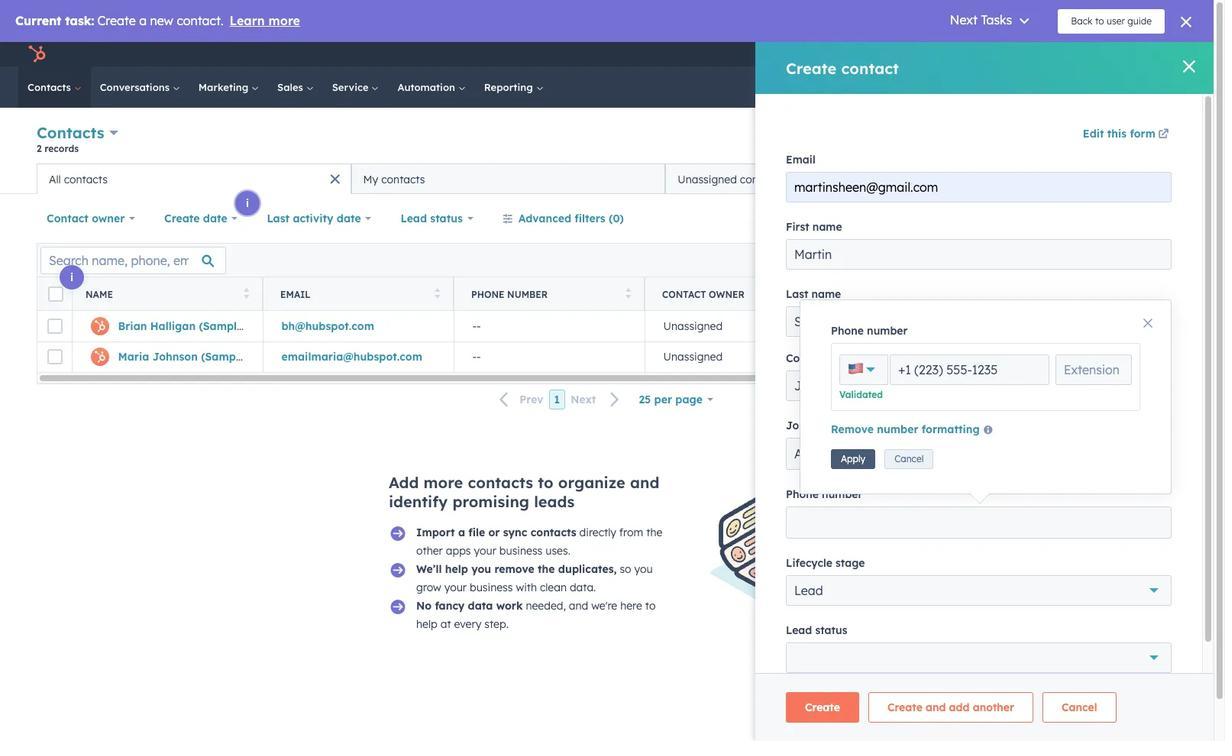 Task type: locate. For each thing, give the bounding box(es) containing it.
0 vertical spatial business
[[500, 544, 543, 558]]

2 press to sort. image from the left
[[816, 288, 822, 298]]

1 vertical spatial contact
[[662, 288, 706, 300]]

and inside "add more contacts to organize and identify promising leads"
[[630, 473, 660, 492]]

unassigned button for bh@hubspot.com
[[645, 311, 836, 342]]

so you grow your business with clean data.
[[416, 562, 653, 594]]

press to sort. element for email
[[434, 288, 440, 301]]

press to sort. element
[[243, 288, 249, 301], [434, 288, 440, 301], [625, 288, 631, 301], [816, 288, 822, 301]]

sales
[[277, 81, 306, 93]]

help down apps
[[445, 562, 468, 576]]

-- button
[[454, 311, 645, 342], [454, 342, 645, 372]]

press to sort. image left phone
[[434, 288, 440, 298]]

all
[[1121, 172, 1134, 186], [49, 172, 61, 186]]

1
[[554, 393, 560, 406]]

next button
[[566, 390, 629, 410]]

press to sort. image for contact owner
[[816, 288, 822, 298]]

-- button up 1 at left bottom
[[454, 342, 645, 372]]

1 horizontal spatial contact owner
[[662, 288, 745, 300]]

create for create date
[[164, 212, 200, 225]]

0 vertical spatial to
[[538, 473, 554, 492]]

date down all contacts button
[[203, 212, 227, 225]]

create down all contacts button
[[164, 212, 200, 225]]

1 date from the left
[[203, 212, 227, 225]]

you left remove
[[472, 562, 491, 576]]

1 vertical spatial (sample
[[201, 350, 245, 364]]

press to sort. image
[[625, 288, 631, 298], [816, 288, 822, 298]]

add left more
[[389, 473, 419, 492]]

all down 2 records
[[49, 172, 61, 186]]

last
[[267, 212, 290, 225], [1044, 288, 1068, 300]]

1 vertical spatial the
[[538, 562, 555, 576]]

notifications button
[[1003, 42, 1029, 66]]

4 press to sort. element from the left
[[816, 288, 822, 301]]

phone number
[[471, 288, 548, 300]]

halligan
[[150, 319, 196, 333]]

to inside needed, and we're here to help at every step.
[[645, 599, 656, 613]]

at
[[441, 617, 451, 631]]

1 vertical spatial i
[[70, 270, 73, 284]]

1 press to sort. image from the left
[[243, 288, 249, 298]]

i down all contacts button
[[246, 196, 249, 210]]

help
[[445, 562, 468, 576], [416, 617, 438, 631]]

3 press to sort. element from the left
[[625, 288, 631, 301]]

0 vertical spatial contact)
[[246, 319, 292, 333]]

needed,
[[526, 599, 566, 613]]

name
[[86, 288, 113, 300]]

number
[[507, 288, 548, 300]]

contacts inside popup button
[[37, 123, 104, 142]]

date
[[203, 212, 227, 225], [337, 212, 361, 225]]

contacts inside "add more contacts to organize and identify promising leads"
[[468, 473, 533, 492]]

menu
[[802, 42, 1196, 66]]

filters
[[575, 212, 606, 225]]

contacts down hubspot 'link'
[[28, 81, 74, 93]]

all left views at the top right of page
[[1121, 172, 1134, 186]]

1 horizontal spatial press to sort. image
[[434, 288, 440, 298]]

help down no
[[416, 617, 438, 631]]

0 vertical spatial owner
[[92, 212, 125, 225]]

unassigned contacts
[[678, 172, 784, 186]]

0 horizontal spatial press to sort. image
[[243, 288, 249, 298]]

1 you from the left
[[472, 562, 491, 576]]

1 vertical spatial contact)
[[248, 350, 295, 364]]

contact) down email
[[246, 319, 292, 333]]

1 vertical spatial create
[[164, 212, 200, 225]]

-- button down number
[[454, 311, 645, 342]]

company
[[900, 288, 946, 300]]

maria johnson (sample contact) link
[[118, 350, 295, 364]]

johnson
[[153, 350, 198, 364]]

with
[[516, 581, 537, 594]]

import
[[416, 526, 455, 539]]

import a file or sync contacts
[[416, 526, 577, 539]]

1 vertical spatial to
[[645, 599, 656, 613]]

2 vertical spatial unassigned
[[664, 350, 723, 364]]

lead status
[[401, 212, 463, 225]]

2 press to sort. element from the left
[[434, 288, 440, 301]]

1 horizontal spatial last
[[1044, 288, 1068, 300]]

0 horizontal spatial contact
[[47, 212, 89, 225]]

bh@hubspot.com button
[[263, 311, 454, 342]]

1 unassigned button from the top
[[645, 311, 836, 342]]

contact)
[[246, 319, 292, 333], [248, 350, 295, 364]]

0 horizontal spatial date
[[203, 212, 227, 225]]

0 vertical spatial unassigned
[[678, 172, 737, 186]]

contacts banner
[[37, 120, 1177, 164]]

1 horizontal spatial i button
[[235, 191, 260, 215]]

create inside popup button
[[164, 212, 200, 225]]

all for all contacts
[[49, 172, 61, 186]]

contacts inside my contacts button
[[381, 172, 425, 186]]

last inside popup button
[[267, 212, 290, 225]]

0 horizontal spatial contact owner
[[47, 212, 125, 225]]

promising
[[453, 492, 530, 511]]

add left view
[[1013, 172, 1034, 186]]

2 all from the left
[[49, 172, 61, 186]]

0 vertical spatial the
[[647, 526, 663, 539]]

contact inside contact owner popup button
[[47, 212, 89, 225]]

directly from the other apps your business uses.
[[416, 526, 663, 558]]

0 horizontal spatial i button
[[60, 265, 84, 290]]

1 vertical spatial your
[[444, 581, 467, 594]]

contacts inside all contacts button
[[64, 172, 108, 186]]

1 horizontal spatial create
[[1100, 134, 1129, 146]]

1 press to sort. element from the left
[[243, 288, 249, 301]]

0 vertical spatial last
[[267, 212, 290, 225]]

0 vertical spatial create
[[1100, 134, 1129, 146]]

1 horizontal spatial all
[[1121, 172, 1134, 186]]

contacts
[[28, 81, 74, 93], [37, 123, 104, 142]]

last activity date (cdt)
[[1044, 288, 1170, 300]]

business inside so you grow your business with clean data.
[[470, 581, 513, 594]]

0 vertical spatial add
[[1013, 172, 1034, 186]]

1 button
[[549, 390, 566, 410]]

0 vertical spatial your
[[474, 544, 497, 558]]

you inside so you grow your business with clean data.
[[635, 562, 653, 576]]

1 vertical spatial unassigned
[[664, 319, 723, 333]]

1 -- button from the top
[[454, 311, 645, 342]]

(sample up 'maria johnson (sample contact)' link
[[199, 319, 243, 333]]

1 vertical spatial business
[[470, 581, 513, 594]]

1 all from the left
[[1121, 172, 1134, 186]]

contact
[[47, 212, 89, 225], [662, 288, 706, 300]]

settings image
[[984, 49, 998, 62]]

business up data
[[470, 581, 513, 594]]

your down "file" on the left of page
[[474, 544, 497, 558]]

1 horizontal spatial add
[[1013, 172, 1034, 186]]

0 horizontal spatial owner
[[92, 212, 125, 225]]

service link
[[323, 66, 388, 108]]

1 horizontal spatial and
[[630, 473, 660, 492]]

1 horizontal spatial date
[[337, 212, 361, 225]]

1 horizontal spatial contact
[[662, 288, 706, 300]]

(sample
[[199, 319, 243, 333], [201, 350, 245, 364]]

last for last activity date
[[267, 212, 290, 225]]

0 vertical spatial (sample
[[199, 319, 243, 333]]

help image
[[958, 49, 972, 63]]

0 vertical spatial i
[[246, 196, 249, 210]]

we'll
[[416, 562, 442, 576]]

1 horizontal spatial to
[[645, 599, 656, 613]]

0 horizontal spatial to
[[538, 473, 554, 492]]

your up fancy
[[444, 581, 467, 594]]

unassigned inside button
[[678, 172, 737, 186]]

contacts up records
[[37, 123, 104, 142]]

the up clean
[[538, 562, 555, 576]]

25 per page button
[[629, 384, 723, 415]]

all inside button
[[49, 172, 61, 186]]

create date button
[[154, 203, 248, 234]]

0 vertical spatial contact
[[47, 212, 89, 225]]

owner inside popup button
[[92, 212, 125, 225]]

create inside button
[[1100, 134, 1129, 146]]

Search name, phone, email addresses, or company search field
[[40, 246, 226, 274]]

1 press to sort. image from the left
[[625, 288, 631, 298]]

1 vertical spatial contacts
[[37, 123, 104, 142]]

the
[[647, 526, 663, 539], [538, 562, 555, 576]]

bh@hubspot.com
[[282, 319, 374, 333]]

i button left 'name'
[[60, 265, 84, 290]]

0 horizontal spatial add
[[389, 473, 419, 492]]

2 unassigned button from the top
[[645, 342, 836, 372]]

2 you from the left
[[635, 562, 653, 576]]

to left organize
[[538, 473, 554, 492]]

2 press to sort. image from the left
[[434, 288, 440, 298]]

contacts inside unassigned contacts button
[[740, 172, 784, 186]]

i down contact owner popup button
[[70, 270, 73, 284]]

lead status button
[[391, 203, 483, 234]]

(sample down brian halligan (sample contact)
[[201, 350, 245, 364]]

1 vertical spatial last
[[1044, 288, 1068, 300]]

0 vertical spatial contact owner
[[47, 212, 125, 225]]

menu containing provation design studio
[[802, 42, 1196, 66]]

next
[[571, 393, 596, 407]]

press to sort. image
[[243, 288, 249, 298], [434, 288, 440, 298]]

create
[[1100, 134, 1129, 146], [164, 212, 200, 225]]

0 vertical spatial and
[[630, 473, 660, 492]]

search button
[[1174, 74, 1200, 100]]

2 date from the left
[[337, 212, 361, 225]]

1 vertical spatial add
[[389, 473, 419, 492]]

0 vertical spatial contacts
[[28, 81, 74, 93]]

--
[[473, 319, 481, 333], [855, 319, 863, 333], [473, 350, 481, 364], [855, 350, 863, 364], [1046, 350, 1054, 364]]

and down data. on the left bottom of the page
[[569, 599, 589, 613]]

other
[[416, 544, 443, 558]]

primary company column header
[[836, 277, 1028, 311]]

0 horizontal spatial help
[[416, 617, 438, 631]]

0 horizontal spatial press to sort. image
[[625, 288, 631, 298]]

1 vertical spatial and
[[569, 599, 589, 613]]

all contacts button
[[37, 164, 351, 194]]

1 horizontal spatial press to sort. image
[[816, 288, 822, 298]]

(cdt)
[[1145, 288, 1170, 300]]

data.
[[570, 581, 596, 594]]

calling icon image
[[894, 48, 908, 62]]

every
[[454, 617, 482, 631]]

unassigned contacts button
[[666, 164, 980, 194]]

remove
[[495, 562, 535, 576]]

directly
[[580, 526, 617, 539]]

1 horizontal spatial your
[[474, 544, 497, 558]]

2 -- button from the top
[[454, 342, 645, 372]]

and up 'from'
[[630, 473, 660, 492]]

settings link
[[981, 46, 1000, 62]]

last left the activity at the left of page
[[267, 212, 290, 225]]

i button right create date
[[235, 191, 260, 215]]

i
[[246, 196, 249, 210], [70, 270, 73, 284]]

email
[[280, 288, 311, 300]]

0 horizontal spatial you
[[472, 562, 491, 576]]

0 horizontal spatial your
[[444, 581, 467, 594]]

the right 'from'
[[647, 526, 663, 539]]

date right the activity at the left of page
[[337, 212, 361, 225]]

contacts
[[64, 172, 108, 186], [381, 172, 425, 186], [740, 172, 784, 186], [468, 473, 533, 492], [531, 526, 577, 539]]

you right so
[[635, 562, 653, 576]]

add inside "add more contacts to organize and identify promising leads"
[[389, 473, 419, 492]]

0 horizontal spatial last
[[267, 212, 290, 225]]

1 vertical spatial help
[[416, 617, 438, 631]]

1 vertical spatial owner
[[709, 288, 745, 300]]

press to sort. image left email
[[243, 288, 249, 298]]

1 horizontal spatial the
[[647, 526, 663, 539]]

unassigned for bh@hubspot.com
[[664, 319, 723, 333]]

1 horizontal spatial help
[[445, 562, 468, 576]]

0 horizontal spatial all
[[49, 172, 61, 186]]

provation design studio
[[1058, 48, 1171, 60]]

to right here
[[645, 599, 656, 613]]

business up we'll help you remove the duplicates,
[[500, 544, 543, 558]]

lead
[[401, 212, 427, 225]]

menu item
[[883, 42, 886, 66]]

0 vertical spatial i button
[[235, 191, 260, 215]]

1 horizontal spatial you
[[635, 562, 653, 576]]

records
[[45, 143, 79, 154]]

(0)
[[609, 212, 624, 225]]

last left activity
[[1044, 288, 1068, 300]]

work
[[496, 599, 523, 613]]

unassigned button
[[645, 311, 836, 342], [645, 342, 836, 372]]

create date
[[164, 212, 227, 225]]

your
[[474, 544, 497, 558], [444, 581, 467, 594]]

contact) down 'bh@hubspot.com'
[[248, 350, 295, 364]]

1 vertical spatial i button
[[60, 265, 84, 290]]

add inside popup button
[[1013, 172, 1034, 186]]

0 horizontal spatial and
[[569, 599, 589, 613]]

contacts for all contacts
[[64, 172, 108, 186]]

create left contact
[[1100, 134, 1129, 146]]

file
[[469, 526, 485, 539]]

0 horizontal spatial create
[[164, 212, 200, 225]]

all contacts
[[49, 172, 108, 186]]

clean
[[540, 581, 567, 594]]

contact) for bh@hubspot.com
[[246, 319, 292, 333]]

search image
[[1182, 82, 1193, 92]]



Task type: describe. For each thing, give the bounding box(es) containing it.
grow
[[416, 581, 441, 594]]

add for add more contacts to organize and identify promising leads
[[389, 473, 419, 492]]

help button
[[952, 42, 978, 66]]

phone
[[471, 288, 505, 300]]

prev
[[520, 393, 544, 407]]

marketing
[[199, 81, 251, 93]]

calling icon button
[[888, 44, 914, 64]]

Search HubSpot search field
[[999, 74, 1187, 100]]

leads
[[534, 492, 575, 511]]

from
[[620, 526, 644, 539]]

maria johnson (sample contact)
[[118, 350, 295, 364]]

views
[[1138, 172, 1167, 186]]

2 records
[[37, 143, 79, 154]]

(sample for johnson
[[201, 350, 245, 364]]

hubspot link
[[18, 45, 57, 63]]

uses.
[[546, 544, 571, 558]]

contacts for my contacts
[[381, 172, 425, 186]]

contact) for emailmaria@hubspot.com
[[248, 350, 295, 364]]

your inside so you grow your business with clean data.
[[444, 581, 467, 594]]

press to sort. image for press to sort. element associated with email
[[434, 288, 440, 298]]

here
[[621, 599, 642, 613]]

emailmaria@hubspot.com button
[[263, 342, 454, 372]]

brian halligan (sample contact) link
[[118, 319, 292, 333]]

create contact button
[[1087, 128, 1177, 152]]

automation link
[[388, 66, 475, 108]]

james peterson image
[[1041, 47, 1055, 61]]

0 vertical spatial help
[[445, 562, 468, 576]]

we're
[[592, 599, 618, 613]]

contacts for unassigned contacts
[[740, 172, 784, 186]]

unassigned for emailmaria@hubspot.com
[[664, 350, 723, 364]]

sync
[[503, 526, 528, 539]]

contacts button
[[37, 121, 119, 144]]

duplicates,
[[558, 562, 617, 576]]

the inside directly from the other apps your business uses.
[[647, 526, 663, 539]]

provation
[[1058, 48, 1103, 60]]

25
[[639, 393, 651, 406]]

upgrade
[[830, 50, 873, 62]]

date
[[1119, 288, 1143, 300]]

help inside needed, and we're here to help at every step.
[[416, 617, 438, 631]]

create for create contact
[[1100, 134, 1129, 146]]

more
[[424, 473, 463, 492]]

maria
[[118, 350, 149, 364]]

design
[[1106, 48, 1138, 60]]

and inside needed, and we're here to help at every step.
[[569, 599, 589, 613]]

1 vertical spatial contact owner
[[662, 288, 745, 300]]

last for last activity date (cdt)
[[1044, 288, 1068, 300]]

sales link
[[268, 66, 323, 108]]

conversations
[[100, 81, 173, 93]]

press to sort. element for contact owner
[[816, 288, 822, 301]]

0 horizontal spatial i
[[70, 270, 73, 284]]

to inside "add more contacts to organize and identify promising leads"
[[538, 473, 554, 492]]

my
[[363, 172, 378, 186]]

advanced filters (0)
[[519, 212, 624, 225]]

(3/5)
[[1065, 172, 1092, 186]]

unassigned button for emailmaria@hubspot.com
[[645, 342, 836, 372]]

all for all views
[[1121, 172, 1134, 186]]

all views
[[1121, 172, 1167, 186]]

last activity date
[[267, 212, 361, 225]]

marketplaces image
[[926, 49, 940, 63]]

brian
[[118, 319, 147, 333]]

provation design studio button
[[1032, 42, 1194, 66]]

activity
[[293, 212, 334, 225]]

step.
[[485, 617, 509, 631]]

pagination navigation
[[491, 390, 629, 410]]

conversations link
[[91, 66, 189, 108]]

(sample for halligan
[[199, 319, 243, 333]]

primary company
[[853, 288, 946, 300]]

or
[[489, 526, 500, 539]]

service
[[332, 81, 372, 93]]

create contact
[[1100, 134, 1164, 146]]

reporting link
[[475, 66, 553, 108]]

-- button for bh@hubspot.com
[[454, 311, 645, 342]]

contact owner button
[[37, 203, 145, 234]]

prev button
[[491, 390, 549, 410]]

studio
[[1141, 48, 1171, 60]]

notifications image
[[1009, 49, 1023, 63]]

contact
[[1131, 134, 1164, 146]]

apps
[[446, 544, 471, 558]]

business inside directly from the other apps your business uses.
[[500, 544, 543, 558]]

-- button for emailmaria@hubspot.com
[[454, 342, 645, 372]]

reporting
[[484, 81, 536, 93]]

press to sort. element for phone number
[[625, 288, 631, 301]]

press to sort. image for phone number
[[625, 288, 631, 298]]

marketplaces button
[[917, 42, 949, 66]]

emailmaria@hubspot.com
[[282, 350, 423, 364]]

add for add view (3/5)
[[1013, 172, 1034, 186]]

contacts link
[[18, 66, 91, 108]]

add view (3/5) button
[[986, 164, 1111, 194]]

press to sort. image for fourth press to sort. element from the right
[[243, 288, 249, 298]]

activity
[[1070, 288, 1116, 300]]

25 per page
[[639, 393, 703, 406]]

advanced
[[519, 212, 572, 225]]

upgrade image
[[813, 49, 827, 63]]

advanced filters (0) button
[[493, 203, 634, 234]]

no fancy data work
[[416, 599, 523, 613]]

needed, and we're here to help at every step.
[[416, 599, 656, 631]]

we'll help you remove the duplicates,
[[416, 562, 617, 576]]

1 horizontal spatial owner
[[709, 288, 745, 300]]

status
[[430, 212, 463, 225]]

hubspot image
[[28, 45, 46, 63]]

view
[[1037, 172, 1062, 186]]

0 horizontal spatial the
[[538, 562, 555, 576]]

so
[[620, 562, 632, 576]]

your inside directly from the other apps your business uses.
[[474, 544, 497, 558]]

contact owner inside popup button
[[47, 212, 125, 225]]

1 horizontal spatial i
[[246, 196, 249, 210]]

per
[[654, 393, 672, 406]]



Task type: vqa. For each thing, say whether or not it's contained in the screenshot.
Success! Your default scheduling page has changed.
no



